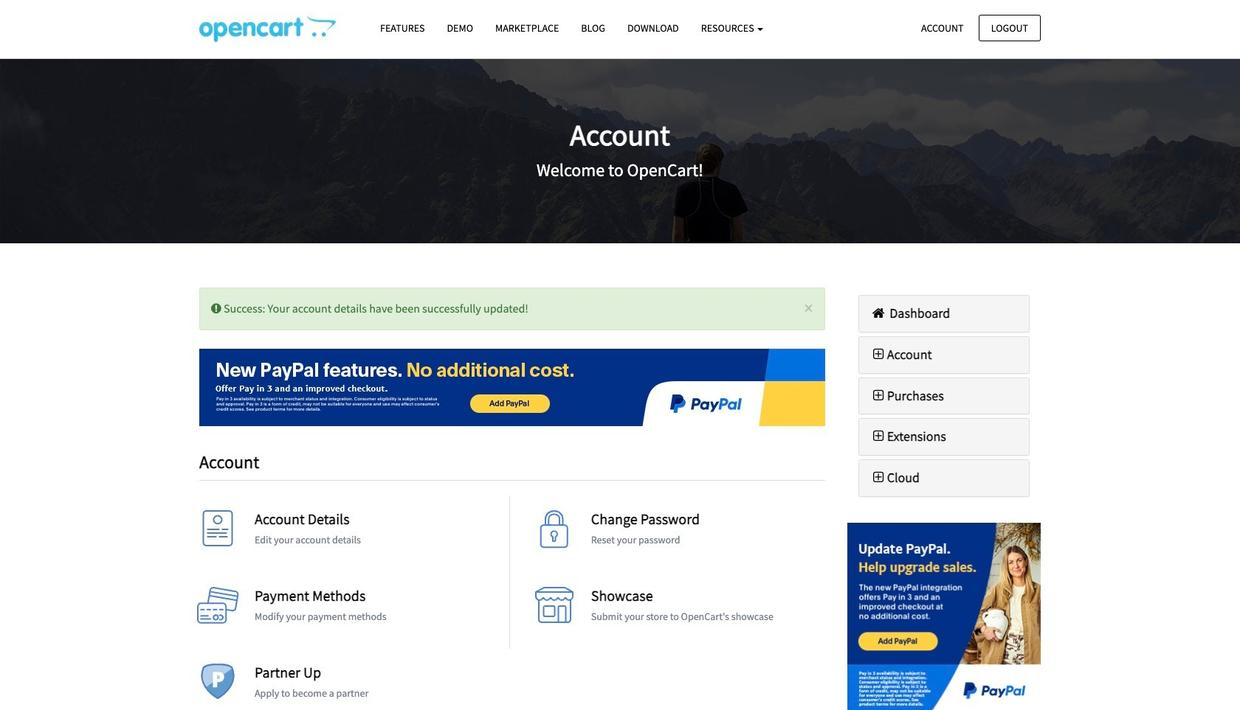 Task type: describe. For each thing, give the bounding box(es) containing it.
payment methods image
[[196, 588, 240, 632]]

1 horizontal spatial paypal image
[[847, 523, 1041, 711]]

opencart - your account image
[[199, 16, 336, 42]]

2 plus square o image from the top
[[870, 431, 887, 444]]

plus square o image
[[870, 348, 887, 362]]

home image
[[870, 307, 887, 320]]

3 plus square o image from the top
[[870, 472, 887, 485]]



Task type: locate. For each thing, give the bounding box(es) containing it.
showcase image
[[532, 588, 576, 632]]

paypal image
[[199, 349, 825, 426], [847, 523, 1041, 711]]

1 vertical spatial paypal image
[[847, 523, 1041, 711]]

apply to become a partner image
[[196, 664, 240, 709]]

account image
[[196, 511, 240, 555]]

2 vertical spatial plus square o image
[[870, 472, 887, 485]]

change password image
[[532, 511, 576, 555]]

0 vertical spatial plus square o image
[[870, 389, 887, 403]]

plus square o image
[[870, 389, 887, 403], [870, 431, 887, 444], [870, 472, 887, 485]]

exclamation circle image
[[211, 303, 221, 314]]

0 horizontal spatial paypal image
[[199, 349, 825, 426]]

0 vertical spatial paypal image
[[199, 349, 825, 426]]

1 vertical spatial plus square o image
[[870, 431, 887, 444]]

1 plus square o image from the top
[[870, 389, 887, 403]]



Task type: vqa. For each thing, say whether or not it's contained in the screenshot.
bottommost plus square o icon
yes



